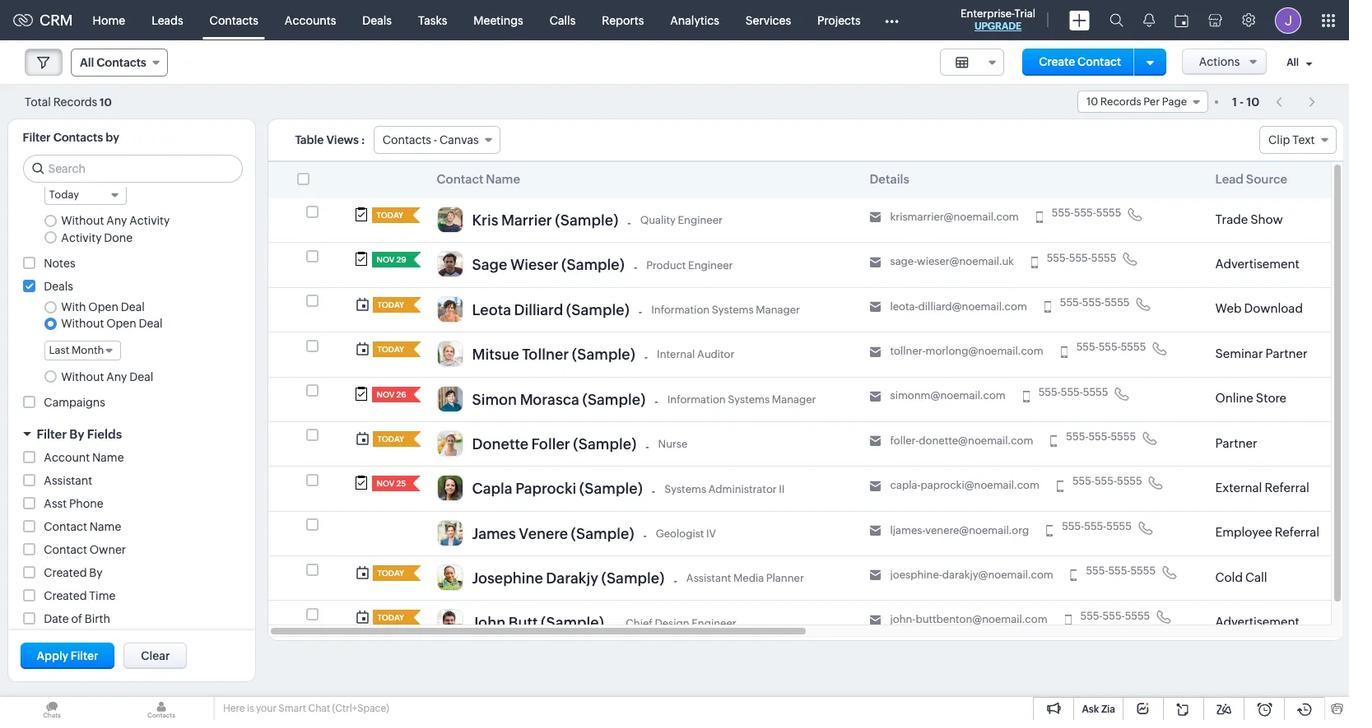 Task type: describe. For each thing, give the bounding box(es) containing it.
nov 29 link
[[372, 252, 406, 268]]

leota dilliard (sample)
[[472, 301, 630, 318]]

nov 26
[[377, 390, 406, 399]]

today link for john butt (sample)
[[373, 610, 406, 626]]

- for kris marrier (sample)
[[628, 216, 631, 229]]

john
[[472, 615, 506, 632]]

icon_mail image for kris marrier (sample)
[[870, 212, 881, 223]]

advertisement for sage wieser (sample)
[[1216, 257, 1300, 271]]

555-555-5555 for leota dilliard (sample)
[[1060, 296, 1130, 309]]

auditor
[[697, 349, 735, 361]]

analytics link
[[657, 0, 733, 40]]

ask
[[1082, 704, 1099, 715]]

555-555-5555 for kris marrier (sample)
[[1052, 207, 1122, 219]]

trade
[[1216, 212, 1248, 226]]

table views :
[[295, 133, 365, 147]]

crm
[[40, 12, 73, 29]]

simonm@noemail.com
[[890, 390, 1006, 402]]

today for mitsue tollner (sample)
[[377, 345, 404, 354]]

asst
[[44, 497, 67, 510]]

555-555-5555 for donette foller (sample)
[[1067, 431, 1136, 443]]

contacts inside contacts link
[[210, 14, 258, 27]]

10 records per page
[[1087, 96, 1187, 108]]

today link for mitsue tollner (sample)
[[373, 342, 406, 357]]

(sample) for josephine darakjy (sample)
[[601, 570, 665, 587]]

- for john butt (sample)
[[613, 619, 617, 632]]

nov for sage
[[377, 256, 395, 265]]

by for created
[[89, 566, 103, 579]]

icon_mobile image for simon morasca (sample)
[[1023, 391, 1030, 403]]

projects link
[[804, 0, 874, 40]]

contacts inside all contacts field
[[97, 56, 146, 69]]

icon_mobile image for kris marrier (sample)
[[1036, 212, 1043, 223]]

icon_mail image for donette foller (sample)
[[870, 436, 881, 447]]

filter for filter by fields
[[37, 427, 67, 441]]

- for simon morasca (sample)
[[655, 395, 658, 409]]

without for without open deal
[[61, 317, 104, 330]]

0 vertical spatial contact name
[[437, 172, 520, 186]]

ljames-venere@noemail.org
[[890, 524, 1029, 536]]

0 horizontal spatial deals
[[44, 280, 73, 293]]

5555 for simon morasca (sample)
[[1083, 386, 1109, 398]]

contact owner
[[44, 543, 126, 556]]

5555 for leota dilliard (sample)
[[1105, 296, 1130, 309]]

contacts link
[[196, 0, 272, 40]]

josephine
[[472, 570, 543, 587]]

krismarrier@noemail.com link
[[890, 211, 1019, 224]]

geologist
[[656, 528, 704, 540]]

morasca
[[520, 391, 580, 408]]

with open deal
[[61, 301, 145, 314]]

calendar image
[[1175, 14, 1189, 27]]

employee
[[1216, 526, 1273, 540]]

donette foller (sample)
[[472, 435, 637, 453]]

contact up created by
[[44, 543, 87, 556]]

deals inside deals link
[[363, 14, 392, 27]]

per
[[1144, 96, 1160, 108]]

create
[[1039, 55, 1075, 68]]

tollner-
[[890, 345, 926, 357]]

1 horizontal spatial partner
[[1266, 346, 1308, 360]]

manager for simon morasca (sample)
[[772, 393, 816, 406]]

services link
[[733, 0, 804, 40]]

1 vertical spatial contact name
[[44, 520, 121, 533]]

without any activity
[[61, 214, 170, 228]]

text
[[1293, 133, 1315, 147]]

canvas profile image image for capla paprocki (sample)
[[437, 475, 463, 502]]

10 inside "10 records per page" field
[[1087, 96, 1098, 108]]

done
[[104, 231, 133, 244]]

nov 25
[[377, 479, 406, 488]]

(sample) for simon morasca (sample)
[[582, 391, 646, 408]]

leota dilliard (sample) link
[[472, 301, 630, 323]]

1 - 10
[[1232, 95, 1260, 108]]

today for kris marrier (sample)
[[377, 211, 404, 220]]

- for mitsue tollner (sample)
[[644, 351, 648, 364]]

simon morasca (sample)
[[472, 391, 646, 408]]

created for created by
[[44, 566, 87, 579]]

venere
[[519, 525, 568, 542]]

referral for capla paprocki (sample)
[[1265, 481, 1310, 495]]

capla paprocki (sample) link
[[472, 480, 643, 502]]

total
[[25, 95, 51, 108]]

apply filter button
[[20, 643, 115, 669]]

store
[[1256, 391, 1287, 405]]

1 vertical spatial name
[[92, 451, 124, 464]]

ii
[[779, 483, 785, 495]]

trade show
[[1216, 212, 1283, 226]]

dilliard
[[514, 301, 563, 318]]

(sample) for kris marrier (sample)
[[555, 212, 619, 229]]

reports
[[602, 14, 644, 27]]

5555 for donette foller (sample)
[[1111, 431, 1136, 443]]

john butt (sample) link
[[472, 615, 604, 636]]

icon_mail image for leota dilliard (sample)
[[870, 301, 881, 313]]

Other Modules field
[[874, 7, 909, 33]]

butt
[[509, 615, 538, 632]]

tollner-morlong@noemail.com
[[890, 345, 1044, 357]]

canvas profile image image for james venere (sample)
[[437, 520, 463, 546]]

by for filter
[[69, 427, 84, 441]]

reports link
[[589, 0, 657, 40]]

all for all
[[1287, 57, 1299, 68]]

canvas profile image image for sage wieser (sample)
[[437, 251, 463, 278]]

capla
[[472, 480, 513, 497]]

filter inside apply filter button
[[71, 650, 98, 663]]

trial
[[1015, 7, 1036, 20]]

birth
[[85, 612, 110, 626]]

- for leota dilliard (sample)
[[639, 306, 642, 319]]

deal for without any deal
[[129, 370, 153, 383]]

engineer for sage wieser (sample)
[[688, 259, 733, 271]]

is
[[247, 703, 254, 715]]

with
[[61, 301, 86, 314]]

accounts link
[[272, 0, 349, 40]]

quality
[[640, 214, 676, 227]]

page
[[1162, 96, 1187, 108]]

external
[[1216, 481, 1262, 495]]

icon_mail image for capla paprocki (sample)
[[870, 481, 881, 492]]

contacts left the by
[[53, 131, 103, 144]]

canvas profile image image for josephine darakjy (sample)
[[437, 565, 463, 591]]

mitsue tollner (sample)
[[472, 346, 635, 363]]

5555 for john butt (sample)
[[1125, 610, 1150, 622]]

All Contacts field
[[71, 49, 168, 77]]

icon_mail image for mitsue tollner (sample)
[[870, 346, 881, 358]]

contacts - canvas
[[383, 133, 479, 147]]

icon_mail image for sage wieser (sample)
[[870, 257, 881, 268]]

information for simon morasca (sample)
[[667, 393, 726, 406]]

5555 for capla paprocki (sample)
[[1117, 475, 1142, 488]]

paprocki@noemail.com
[[921, 479, 1040, 492]]

james
[[472, 525, 516, 542]]

venere@noemail.org
[[926, 524, 1029, 536]]

(sample) for leota dilliard (sample)
[[566, 301, 630, 318]]

555-555-5555 for simon morasca (sample)
[[1039, 386, 1109, 398]]

icon_mobile image for leota dilliard (sample)
[[1045, 301, 1051, 313]]

0 vertical spatial name
[[486, 172, 520, 186]]

all contacts
[[80, 56, 146, 69]]

records for total
[[53, 95, 97, 108]]

canvas profile image image for leota dilliard (sample)
[[437, 296, 463, 323]]

john-buttbenton@noemail.com link
[[890, 614, 1048, 627]]

external referral
[[1216, 481, 1310, 495]]

created for created time
[[44, 589, 87, 602]]

online
[[1216, 391, 1254, 405]]

last month
[[49, 344, 104, 357]]

Contacts - Canvas field
[[374, 126, 500, 154]]

sage-wieser@noemail.uk link
[[890, 256, 1014, 269]]

icon_mail image for simon morasca (sample)
[[870, 391, 881, 403]]

2 vertical spatial engineer
[[692, 617, 737, 630]]

show
[[1251, 212, 1283, 226]]

5555 for sage wieser (sample)
[[1092, 252, 1117, 264]]

here is your smart chat (ctrl+space)
[[223, 703, 389, 715]]

john-
[[890, 614, 916, 626]]

joesphine-
[[890, 569, 943, 581]]

profile element
[[1265, 0, 1312, 40]]

without open deal
[[61, 317, 163, 330]]

advertisement for john butt (sample)
[[1216, 615, 1300, 629]]

chief design engineer
[[626, 617, 737, 630]]

quality engineer
[[640, 214, 723, 227]]

leota-
[[890, 300, 919, 313]]

nurse
[[658, 438, 688, 450]]

nov for capla
[[377, 479, 395, 488]]

cold
[[1216, 570, 1243, 584]]

canvas profile image image for kris marrier (sample)
[[437, 207, 463, 233]]

29
[[396, 256, 406, 265]]

10 for total records 10
[[100, 96, 112, 108]]

simon
[[472, 391, 517, 408]]

canvas profile image image for john butt (sample)
[[437, 610, 463, 636]]

any for activity
[[106, 214, 127, 228]]

1 horizontal spatial activity
[[129, 214, 170, 228]]

deal for without open deal
[[139, 317, 163, 330]]

systems for simon morasca (sample)
[[728, 393, 770, 406]]

simon morasca (sample) link
[[472, 391, 646, 412]]



Task type: locate. For each thing, give the bounding box(es) containing it.
deals
[[363, 14, 392, 27], [44, 280, 73, 293]]

home link
[[80, 0, 138, 40]]

icon_mail image left capla-
[[870, 481, 881, 492]]

systems up 'geologist iv'
[[665, 483, 706, 495]]

contact name up kris
[[437, 172, 520, 186]]

1 vertical spatial nov
[[377, 390, 395, 399]]

contact inside the create contact button
[[1078, 55, 1121, 68]]

(sample) for sage wieser (sample)
[[561, 256, 625, 274]]

name up owner
[[90, 520, 121, 533]]

1 advertisement from the top
[[1216, 257, 1300, 271]]

chief
[[626, 617, 653, 630]]

icon_mobile image for john butt (sample)
[[1065, 615, 1072, 626]]

0 horizontal spatial contact name
[[44, 520, 121, 533]]

referral right employee
[[1275, 526, 1320, 540]]

product engineer
[[647, 259, 733, 271]]

1 vertical spatial deals
[[44, 280, 73, 293]]

source
[[1246, 172, 1288, 186]]

0 horizontal spatial all
[[80, 56, 94, 69]]

canvas profile image image left kris
[[437, 207, 463, 233]]

canvas profile image image left james
[[437, 520, 463, 546]]

filter for filter contacts by
[[23, 131, 51, 144]]

without
[[61, 214, 104, 228], [61, 317, 104, 330], [61, 370, 104, 383]]

any up done
[[106, 214, 127, 228]]

today link for josephine darakjy (sample)
[[373, 566, 406, 581]]

advertisement down call
[[1216, 615, 1300, 629]]

icon_mail image left sage-
[[870, 257, 881, 268]]

today for leota dilliard (sample)
[[377, 300, 404, 309]]

(sample) inside capla paprocki (sample) link
[[579, 480, 643, 497]]

buttbenton@noemail.com
[[916, 614, 1048, 626]]

2 icon_mail image from the top
[[870, 257, 881, 268]]

10 Records Per Page field
[[1078, 91, 1209, 113]]

icon_mobile image for josephine darakjy (sample)
[[1071, 570, 1077, 582]]

(sample) inside the "mitsue tollner (sample)" link
[[572, 346, 635, 363]]

sage
[[472, 256, 507, 274]]

-
[[1240, 95, 1244, 108], [434, 133, 437, 147], [628, 216, 631, 229], [634, 261, 637, 274], [639, 306, 642, 319], [644, 351, 648, 364], [655, 395, 658, 409], [646, 440, 649, 453], [652, 485, 655, 498], [643, 530, 647, 543], [674, 574, 677, 588], [613, 619, 617, 632]]

555-555-5555 for sage wieser (sample)
[[1047, 252, 1117, 264]]

1 horizontal spatial assistant
[[686, 572, 731, 585]]

(sample) for mitsue tollner (sample)
[[572, 346, 635, 363]]

all up total records 10
[[80, 56, 94, 69]]

(ctrl+space)
[[332, 703, 389, 715]]

nov 29
[[377, 256, 406, 265]]

james venere (sample) link
[[472, 525, 634, 547]]

icon_mail image left joesphine- in the bottom of the page
[[870, 570, 881, 582]]

crm link
[[13, 12, 73, 29]]

(sample) right tollner
[[572, 346, 635, 363]]

seminar partner
[[1216, 346, 1308, 360]]

7 icon_mail image from the top
[[870, 481, 881, 492]]

created up created time
[[44, 566, 87, 579]]

Search text field
[[23, 156, 242, 182]]

signals image
[[1144, 13, 1155, 27]]

leota-dilliard@noemail.com link
[[890, 300, 1027, 313]]

deal down the with open deal
[[139, 317, 163, 330]]

assistant left media
[[686, 572, 731, 585]]

planner
[[766, 572, 804, 585]]

0 vertical spatial advertisement
[[1216, 257, 1300, 271]]

assistant for assistant media planner
[[686, 572, 731, 585]]

(sample) up sage wieser (sample)
[[555, 212, 619, 229]]

contacts
[[210, 14, 258, 27], [97, 56, 146, 69], [53, 131, 103, 144], [383, 133, 431, 147]]

(sample) for donette foller (sample)
[[573, 435, 637, 453]]

5 icon_mail image from the top
[[870, 391, 881, 403]]

without for without any activity
[[61, 214, 104, 228]]

(sample) for james venere (sample)
[[571, 525, 634, 542]]

1 horizontal spatial contact name
[[437, 172, 520, 186]]

your
[[256, 703, 277, 715]]

any for deal
[[106, 370, 127, 383]]

filter right apply
[[71, 650, 98, 663]]

1 horizontal spatial 10
[[1087, 96, 1098, 108]]

1 vertical spatial partner
[[1216, 436, 1258, 450]]

555-555-5555 for john butt (sample)
[[1081, 610, 1150, 622]]

all for all contacts
[[80, 56, 94, 69]]

(sample) down josephine darakjy (sample) link on the bottom left of page
[[541, 615, 604, 632]]

icon_mail image left john-
[[870, 615, 881, 626]]

10 canvas profile image image from the top
[[437, 610, 463, 636]]

(sample) inside kris marrier (sample) link
[[555, 212, 619, 229]]

2 any from the top
[[106, 370, 127, 383]]

created time
[[44, 589, 116, 602]]

referral right external
[[1265, 481, 1310, 495]]

assistant for assistant
[[44, 474, 92, 487]]

engineer right the quality
[[678, 214, 723, 227]]

1 vertical spatial by
[[89, 566, 103, 579]]

canvas profile image image left the mitsue
[[437, 341, 463, 367]]

10
[[1247, 95, 1260, 108], [1087, 96, 1098, 108], [100, 96, 112, 108]]

0 vertical spatial systems
[[712, 304, 754, 316]]

0 horizontal spatial assistant
[[44, 474, 92, 487]]

assistant media planner
[[686, 572, 804, 585]]

contact right create
[[1078, 55, 1121, 68]]

by up account name
[[69, 427, 84, 441]]

details
[[870, 172, 910, 186]]

records
[[53, 95, 97, 108], [1101, 96, 1142, 108]]

2 created from the top
[[44, 589, 87, 602]]

canvas profile image image left donette
[[437, 430, 463, 457]]

deals link
[[349, 0, 405, 40]]

9 icon_mail image from the top
[[870, 570, 881, 582]]

9 canvas profile image image from the top
[[437, 565, 463, 591]]

open for without
[[106, 317, 136, 330]]

canvas profile image image left john
[[437, 610, 463, 636]]

contacts inside contacts - canvas field
[[383, 133, 431, 147]]

navigation
[[1268, 90, 1325, 114]]

0 vertical spatial created
[[44, 566, 87, 579]]

(sample) inside donette foller (sample) link
[[573, 435, 637, 453]]

advertisement up 'web download'
[[1216, 257, 1300, 271]]

icon_mobile image for sage wieser (sample)
[[1031, 257, 1038, 268]]

(sample) inside josephine darakjy (sample) link
[[601, 570, 665, 587]]

create contact button
[[1023, 49, 1138, 76]]

records for 10
[[1101, 96, 1142, 108]]

systems up auditor
[[712, 304, 754, 316]]

- for sage wieser (sample)
[[634, 261, 637, 274]]

assistant down account
[[44, 474, 92, 487]]

mitsue tollner (sample) link
[[472, 346, 635, 368]]

0 vertical spatial open
[[88, 301, 118, 314]]

deals left tasks link
[[363, 14, 392, 27]]

0 vertical spatial any
[[106, 214, 127, 228]]

(sample) for john butt (sample)
[[541, 615, 604, 632]]

signals element
[[1134, 0, 1165, 40]]

information down internal auditor
[[667, 393, 726, 406]]

engineer right product
[[688, 259, 733, 271]]

without for without any deal
[[61, 370, 104, 383]]

4 icon_mail image from the top
[[870, 346, 881, 358]]

icon_mail image down details
[[870, 212, 881, 223]]

canvas
[[440, 133, 479, 147]]

nov left 25
[[377, 479, 395, 488]]

5555 for kris marrier (sample)
[[1097, 207, 1122, 219]]

referral for james venere (sample)
[[1275, 526, 1320, 540]]

without down with
[[61, 317, 104, 330]]

activity
[[129, 214, 170, 228], [61, 231, 102, 244]]

icon_mail image left tollner-
[[870, 346, 881, 358]]

Clip Text field
[[1260, 126, 1337, 154]]

(sample) up darakjy
[[571, 525, 634, 542]]

1 vertical spatial activity
[[61, 231, 102, 244]]

1 horizontal spatial deals
[[363, 14, 392, 27]]

(sample) up chief at the bottom left
[[601, 570, 665, 587]]

open for with
[[88, 301, 118, 314]]

account name
[[44, 451, 124, 464]]

asst phone
[[44, 497, 103, 510]]

None field
[[940, 49, 1004, 76]]

filter contacts by
[[23, 131, 119, 144]]

6 canvas profile image image from the top
[[437, 430, 463, 457]]

clip text
[[1269, 133, 1315, 147]]

information
[[651, 304, 710, 316], [667, 393, 726, 406]]

icon_mail image for josephine darakjy (sample)
[[870, 570, 881, 582]]

by up 'time'
[[89, 566, 103, 579]]

10 right 1
[[1247, 95, 1260, 108]]

deal for with open deal
[[121, 301, 145, 314]]

(sample) inside simon morasca (sample) link
[[582, 391, 646, 408]]

1 vertical spatial open
[[106, 317, 136, 330]]

contact down canvas
[[437, 172, 484, 186]]

0 vertical spatial activity
[[129, 214, 170, 228]]

nov left 26
[[377, 390, 395, 399]]

2 without from the top
[[61, 317, 104, 330]]

5555
[[1097, 207, 1122, 219], [1092, 252, 1117, 264], [1105, 296, 1130, 309], [1121, 341, 1146, 353], [1083, 386, 1109, 398], [1111, 431, 1136, 443], [1117, 475, 1142, 488], [1107, 520, 1132, 532], [1131, 565, 1156, 577], [1125, 610, 1150, 622]]

deal up filter by fields dropdown button
[[129, 370, 153, 383]]

icon_mobile image for capla paprocki (sample)
[[1057, 481, 1064, 492]]

analytics
[[670, 14, 719, 27]]

(sample) right dilliard
[[566, 301, 630, 318]]

filter inside filter by fields dropdown button
[[37, 427, 67, 441]]

donette foller (sample) link
[[472, 435, 637, 457]]

(sample) for capla paprocki (sample)
[[579, 480, 643, 497]]

0 horizontal spatial partner
[[1216, 436, 1258, 450]]

canvas profile image image for donette foller (sample)
[[437, 430, 463, 457]]

kris marrier (sample) link
[[472, 212, 619, 233]]

created
[[44, 566, 87, 579], [44, 589, 87, 602]]

filter by fields
[[37, 427, 122, 441]]

1 vertical spatial assistant
[[686, 572, 731, 585]]

3 without from the top
[[61, 370, 104, 383]]

without up activity done
[[61, 214, 104, 228]]

10 down the create contact button in the right of the page
[[1087, 96, 1098, 108]]

6 icon_mail image from the top
[[870, 436, 881, 447]]

icon_mail image left foller-
[[870, 436, 881, 447]]

activity up done
[[129, 214, 170, 228]]

0 vertical spatial nov
[[377, 256, 395, 265]]

canvas profile image image left simon
[[437, 386, 463, 412]]

icon_mail image left leota-
[[870, 301, 881, 313]]

total records 10
[[25, 95, 112, 108]]

today link for leota dilliard (sample)
[[373, 297, 406, 313]]

1 vertical spatial manager
[[772, 393, 816, 406]]

0 vertical spatial partner
[[1266, 346, 1308, 360]]

0 horizontal spatial 10
[[100, 96, 112, 108]]

engineer right the "design"
[[692, 617, 737, 630]]

1 vertical spatial systems
[[728, 393, 770, 406]]

0 vertical spatial deals
[[363, 14, 392, 27]]

0 horizontal spatial records
[[53, 95, 97, 108]]

contacts image
[[110, 697, 213, 720]]

engineer for kris marrier (sample)
[[678, 214, 723, 227]]

all down profile image
[[1287, 57, 1299, 68]]

today inside field
[[49, 189, 79, 201]]

0 vertical spatial information systems manager
[[651, 304, 800, 316]]

calls
[[550, 14, 576, 27]]

icon_mail image for james venere (sample)
[[870, 525, 881, 537]]

icon_mobile image
[[1036, 212, 1043, 223], [1031, 257, 1038, 268], [1045, 301, 1051, 313], [1061, 346, 1068, 358], [1023, 391, 1030, 403], [1051, 436, 1057, 447], [1057, 481, 1064, 492], [1047, 525, 1053, 537], [1071, 570, 1077, 582], [1065, 615, 1072, 626]]

1 vertical spatial filter
[[37, 427, 67, 441]]

(sample) right foller
[[573, 435, 637, 453]]

created down created by
[[44, 589, 87, 602]]

1 nov from the top
[[377, 256, 395, 265]]

0 vertical spatial information
[[651, 304, 710, 316]]

employee referral
[[1216, 526, 1320, 540]]

of
[[71, 612, 82, 626]]

account
[[44, 451, 90, 464]]

1 created from the top
[[44, 566, 87, 579]]

- for james venere (sample)
[[643, 530, 647, 543]]

1 canvas profile image image from the top
[[437, 207, 463, 233]]

information systems manager up auditor
[[651, 304, 800, 316]]

1 horizontal spatial records
[[1101, 96, 1142, 108]]

without down last month field
[[61, 370, 104, 383]]

today
[[49, 189, 79, 201], [377, 211, 404, 220], [377, 300, 404, 309], [377, 345, 404, 354], [377, 435, 404, 444], [377, 569, 404, 578], [377, 614, 404, 623]]

open down the with open deal
[[106, 317, 136, 330]]

create menu image
[[1069, 10, 1090, 30]]

icon_mobile image for mitsue tollner (sample)
[[1061, 346, 1068, 358]]

8 icon_mail image from the top
[[870, 525, 881, 537]]

0 vertical spatial without
[[61, 214, 104, 228]]

2 canvas profile image image from the top
[[437, 251, 463, 278]]

ask zia
[[1082, 704, 1116, 715]]

filter down the total
[[23, 131, 51, 144]]

(sample) right morasca
[[582, 391, 646, 408]]

partner down download
[[1266, 346, 1308, 360]]

foller-donette@noemail.com
[[890, 435, 1034, 447]]

records inside "10 records per page" field
[[1101, 96, 1142, 108]]

internal
[[657, 349, 695, 361]]

nov for simon
[[377, 390, 395, 399]]

contacts down home
[[97, 56, 146, 69]]

1 vertical spatial deal
[[139, 317, 163, 330]]

deal
[[121, 301, 145, 314], [139, 317, 163, 330], [129, 370, 153, 383]]

(sample) inside leota dilliard (sample) link
[[566, 301, 630, 318]]

2 vertical spatial nov
[[377, 479, 395, 488]]

canvas profile image image left capla
[[437, 475, 463, 502]]

systems down auditor
[[728, 393, 770, 406]]

3 icon_mail image from the top
[[870, 301, 881, 313]]

canvas profile image image for simon morasca (sample)
[[437, 386, 463, 412]]

capla-paprocki@noemail.com link
[[890, 479, 1040, 492]]

open up without open deal
[[88, 301, 118, 314]]

canvas profile image image left sage
[[437, 251, 463, 278]]

simonm@noemail.com link
[[890, 390, 1006, 403]]

today link for donette foller (sample)
[[373, 431, 406, 447]]

any down last month field
[[106, 370, 127, 383]]

canvas profile image image
[[437, 207, 463, 233], [437, 251, 463, 278], [437, 296, 463, 323], [437, 341, 463, 367], [437, 386, 463, 412], [437, 430, 463, 457], [437, 475, 463, 502], [437, 520, 463, 546], [437, 565, 463, 591], [437, 610, 463, 636]]

activity up 'notes'
[[61, 231, 102, 244]]

555-555-5555 for capla paprocki (sample)
[[1073, 475, 1142, 488]]

apply
[[37, 650, 68, 663]]

icon_mail image for john butt (sample)
[[870, 615, 881, 626]]

10 inside total records 10
[[100, 96, 112, 108]]

3 nov from the top
[[377, 479, 395, 488]]

leota
[[472, 301, 511, 318]]

contact
[[1078, 55, 1121, 68], [437, 172, 484, 186], [44, 520, 87, 533], [44, 543, 87, 556]]

Today field
[[44, 185, 126, 205]]

josephine darakjy (sample) link
[[472, 570, 665, 591]]

(sample) inside john butt (sample) link
[[541, 615, 604, 632]]

icon_mail image
[[870, 212, 881, 223], [870, 257, 881, 268], [870, 301, 881, 313], [870, 346, 881, 358], [870, 391, 881, 403], [870, 436, 881, 447], [870, 481, 881, 492], [870, 525, 881, 537], [870, 570, 881, 582], [870, 615, 881, 626]]

open
[[88, 301, 118, 314], [106, 317, 136, 330]]

donette@noemail.com
[[919, 435, 1034, 447]]

contacts right :
[[383, 133, 431, 147]]

- for donette foller (sample)
[[646, 440, 649, 453]]

(sample) right 'wieser' at the left top of page
[[561, 256, 625, 274]]

1 vertical spatial information systems manager
[[667, 393, 816, 406]]

1 any from the top
[[106, 214, 127, 228]]

3 canvas profile image image from the top
[[437, 296, 463, 323]]

2 vertical spatial deal
[[129, 370, 153, 383]]

contact down asst phone
[[44, 520, 87, 533]]

0 horizontal spatial by
[[69, 427, 84, 441]]

information systems manager for leota dilliard (sample)
[[651, 304, 800, 316]]

(sample) right paprocki
[[579, 480, 643, 497]]

10 for 1 - 10
[[1247, 95, 1260, 108]]

leota-dilliard@noemail.com
[[890, 300, 1027, 313]]

0 vertical spatial manager
[[756, 304, 800, 316]]

campaigns
[[44, 396, 105, 409]]

information systems manager for simon morasca (sample)
[[667, 393, 816, 406]]

online store
[[1216, 391, 1287, 405]]

10 icon_mail image from the top
[[870, 615, 881, 626]]

profile image
[[1275, 7, 1302, 33]]

contact name up contact owner
[[44, 520, 121, 533]]

meetings link
[[460, 0, 537, 40]]

wieser@noemail.uk
[[917, 256, 1014, 268]]

1 without from the top
[[61, 214, 104, 228]]

icon_mail image left simonm@noemail.com link
[[870, 391, 881, 403]]

- inside contacts - canvas field
[[434, 133, 437, 147]]

1 vertical spatial without
[[61, 317, 104, 330]]

0 vertical spatial filter
[[23, 131, 51, 144]]

search image
[[1110, 13, 1124, 27]]

chats image
[[0, 697, 104, 720]]

canvas profile image image left josephine
[[437, 565, 463, 591]]

without any deal
[[61, 370, 153, 383]]

1 vertical spatial engineer
[[688, 259, 733, 271]]

here
[[223, 703, 245, 715]]

8 canvas profile image image from the top
[[437, 520, 463, 546]]

size image
[[955, 55, 969, 70]]

filter up account
[[37, 427, 67, 441]]

lead
[[1216, 172, 1244, 186]]

1 icon_mail image from the top
[[870, 212, 881, 223]]

notes
[[44, 257, 75, 270]]

:
[[361, 133, 365, 147]]

4 canvas profile image image from the top
[[437, 341, 463, 367]]

0 horizontal spatial activity
[[61, 231, 102, 244]]

darakjy
[[546, 570, 598, 587]]

- for josephine darakjy (sample)
[[674, 574, 677, 588]]

dilliard@noemail.com
[[918, 300, 1027, 313]]

today for donette foller (sample)
[[377, 435, 404, 444]]

2 vertical spatial systems
[[665, 483, 706, 495]]

1 vertical spatial information
[[667, 393, 726, 406]]

call
[[1246, 570, 1268, 584]]

icon_mail image left ljames-
[[870, 525, 881, 537]]

Last Month field
[[44, 341, 121, 361]]

actions
[[1199, 55, 1240, 68]]

1 vertical spatial any
[[106, 370, 127, 383]]

1 vertical spatial advertisement
[[1216, 615, 1300, 629]]

2 vertical spatial without
[[61, 370, 104, 383]]

records left per
[[1101, 96, 1142, 108]]

download
[[1244, 302, 1303, 316]]

by inside dropdown button
[[69, 427, 84, 441]]

2 vertical spatial name
[[90, 520, 121, 533]]

enterprise-trial upgrade
[[961, 7, 1036, 32]]

tasks
[[418, 14, 447, 27]]

10 up the by
[[100, 96, 112, 108]]

records up 'filter contacts by'
[[53, 95, 97, 108]]

7 canvas profile image image from the top
[[437, 475, 463, 502]]

0 vertical spatial engineer
[[678, 214, 723, 227]]

canvas profile image image left leota
[[437, 296, 463, 323]]

contacts right leads
[[210, 14, 258, 27]]

2 nov from the top
[[377, 390, 395, 399]]

sage-wieser@noemail.uk
[[890, 256, 1014, 268]]

nov left 29
[[377, 256, 395, 265]]

iv
[[706, 528, 716, 540]]

systems for leota dilliard (sample)
[[712, 304, 754, 316]]

search element
[[1100, 0, 1134, 40]]

information for leota dilliard (sample)
[[651, 304, 710, 316]]

mitsue
[[472, 346, 519, 363]]

services
[[746, 14, 791, 27]]

leads link
[[138, 0, 196, 40]]

date of birth
[[44, 612, 110, 626]]

1 vertical spatial referral
[[1275, 526, 1320, 540]]

1 horizontal spatial all
[[1287, 57, 1299, 68]]

all inside field
[[80, 56, 94, 69]]

create menu element
[[1060, 0, 1100, 40]]

today for john butt (sample)
[[377, 614, 404, 623]]

1 horizontal spatial by
[[89, 566, 103, 579]]

krismarrier@noemail.com
[[890, 211, 1019, 223]]

- for capla paprocki (sample)
[[652, 485, 655, 498]]

deals down 'notes'
[[44, 280, 73, 293]]

2 vertical spatial filter
[[71, 650, 98, 663]]

name up kris
[[486, 172, 520, 186]]

0 vertical spatial assistant
[[44, 474, 92, 487]]

name down the fields
[[92, 451, 124, 464]]

information systems manager down auditor
[[667, 393, 816, 406]]

(sample) inside james venere (sample) link
[[571, 525, 634, 542]]

1 vertical spatial created
[[44, 589, 87, 602]]

capla-paprocki@noemail.com
[[890, 479, 1040, 492]]

0 vertical spatial referral
[[1265, 481, 1310, 495]]

morlong@noemail.com
[[926, 345, 1044, 357]]

(sample) inside sage wieser (sample) link
[[561, 256, 625, 274]]

2 advertisement from the top
[[1216, 615, 1300, 629]]

month
[[72, 344, 104, 357]]

2 horizontal spatial 10
[[1247, 95, 1260, 108]]

0 vertical spatial deal
[[121, 301, 145, 314]]

canvas profile image image for mitsue tollner (sample)
[[437, 341, 463, 367]]

partner down online
[[1216, 436, 1258, 450]]

deal up without open deal
[[121, 301, 145, 314]]

5 canvas profile image image from the top
[[437, 386, 463, 412]]

systems
[[712, 304, 754, 316], [728, 393, 770, 406], [665, 483, 706, 495]]

information up internal
[[651, 304, 710, 316]]

manager for leota dilliard (sample)
[[756, 304, 800, 316]]

0 vertical spatial by
[[69, 427, 84, 441]]

today link for kris marrier (sample)
[[372, 207, 405, 223]]

web
[[1216, 302, 1242, 316]]



Task type: vqa. For each thing, say whether or not it's contained in the screenshot.


